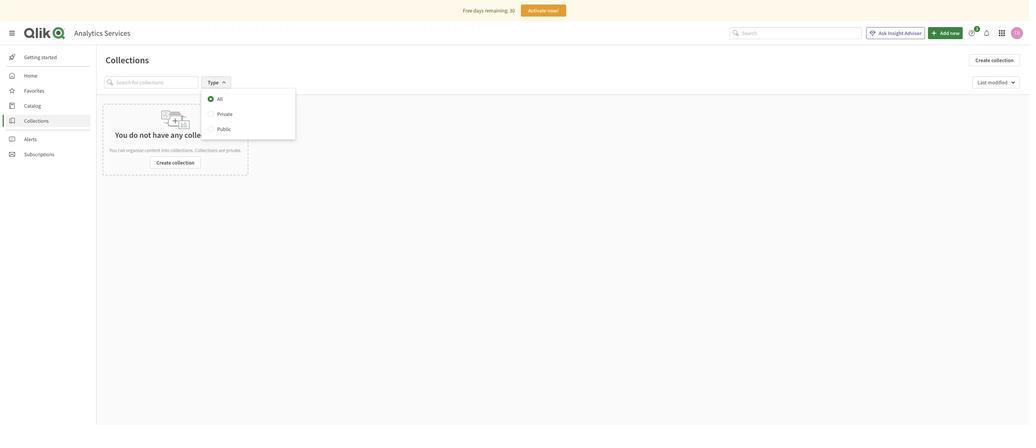 Task type: describe. For each thing, give the bounding box(es) containing it.
analytics services
[[74, 28, 130, 38]]

3
[[976, 26, 978, 32]]

add new button
[[928, 27, 963, 39]]

filters region
[[97, 71, 1029, 140]]

content
[[145, 147, 160, 154]]

type option group
[[201, 92, 296, 137]]

activate now!
[[528, 7, 559, 14]]

services
[[104, 28, 130, 38]]

collections.
[[171, 147, 194, 154]]

new
[[950, 30, 960, 37]]

getting started
[[24, 54, 57, 61]]

close sidebar menu image
[[9, 30, 15, 36]]

create collection element
[[103, 104, 248, 176]]

3 button
[[966, 26, 982, 39]]

collections link
[[6, 115, 90, 127]]

can
[[118, 147, 125, 154]]

create for the right create collection button
[[976, 57, 990, 64]]

ask
[[879, 30, 887, 37]]

private.
[[226, 147, 242, 154]]

ask insight advisor button
[[866, 27, 925, 39]]

yet.
[[223, 130, 236, 140]]

home link
[[6, 70, 90, 82]]

create collection for the right create collection button
[[976, 57, 1014, 64]]

do
[[129, 130, 138, 140]]

navigation pane element
[[0, 48, 96, 164]]

searchbar element
[[730, 27, 862, 39]]

1 vertical spatial create collection button
[[150, 157, 201, 169]]

Last modified field
[[973, 77, 1020, 89]]

favorites
[[24, 87, 44, 94]]

started
[[41, 54, 57, 61]]

catalog
[[24, 103, 41, 109]]

1 horizontal spatial collections
[[106, 54, 149, 66]]



Task type: vqa. For each thing, say whether or not it's contained in the screenshot.
You for You do not have any collections yet.
yes



Task type: locate. For each thing, give the bounding box(es) containing it.
1 horizontal spatial create
[[976, 57, 990, 64]]

ask insight advisor
[[879, 30, 922, 37]]

type
[[208, 79, 219, 86]]

1 horizontal spatial create collection button
[[969, 54, 1020, 66]]

catalog link
[[6, 100, 90, 112]]

create down the into
[[156, 159, 171, 166]]

30
[[510, 7, 515, 14]]

0 vertical spatial you
[[115, 130, 128, 140]]

organize
[[126, 147, 144, 154]]

collections left are
[[195, 147, 218, 154]]

0 vertical spatial create
[[976, 57, 990, 64]]

collections inside the create collection element
[[195, 147, 218, 154]]

add new
[[940, 30, 960, 37]]

home
[[24, 72, 37, 79]]

collections
[[106, 54, 149, 66], [24, 118, 49, 124], [195, 147, 218, 154]]

collections down services
[[106, 54, 149, 66]]

advisor
[[905, 30, 922, 37]]

public
[[217, 126, 231, 133]]

you do not have any collections yet.
[[115, 130, 236, 140]]

2 horizontal spatial collections
[[195, 147, 218, 154]]

collection up modified
[[992, 57, 1014, 64]]

collection
[[992, 57, 1014, 64], [172, 159, 195, 166]]

you left the do
[[115, 130, 128, 140]]

create collection button down you can organize content into collections. collections are private.
[[150, 157, 201, 169]]

0 vertical spatial create collection
[[976, 57, 1014, 64]]

1 vertical spatial create
[[156, 159, 171, 166]]

into
[[161, 147, 170, 154]]

create collection button
[[969, 54, 1020, 66], [150, 157, 201, 169]]

insight
[[888, 30, 904, 37]]

create
[[976, 57, 990, 64], [156, 159, 171, 166]]

1 vertical spatial collections
[[24, 118, 49, 124]]

collections inside 'link'
[[24, 118, 49, 124]]

0 horizontal spatial create
[[156, 159, 171, 166]]

collections down catalog
[[24, 118, 49, 124]]

private
[[217, 111, 233, 118]]

Search for collections text field
[[116, 77, 198, 89]]

subscriptions
[[24, 151, 54, 158]]

1 vertical spatial create collection
[[156, 159, 195, 166]]

create collection for the bottom create collection button
[[156, 159, 195, 166]]

add
[[940, 30, 949, 37]]

you left the can
[[109, 147, 117, 154]]

remaining:
[[485, 7, 509, 14]]

collection for the bottom create collection button
[[172, 159, 195, 166]]

have
[[153, 130, 169, 140]]

2 vertical spatial collections
[[195, 147, 218, 154]]

not
[[140, 130, 151, 140]]

you
[[115, 130, 128, 140], [109, 147, 117, 154]]

you for you do not have any collections yet.
[[115, 130, 128, 140]]

are
[[219, 147, 225, 154]]

favorites link
[[6, 85, 90, 97]]

you for you can organize content into collections. collections are private.
[[109, 147, 117, 154]]

analytics services element
[[74, 28, 130, 38]]

subscriptions link
[[6, 149, 90, 161]]

collections
[[185, 130, 221, 140]]

modified
[[988, 79, 1008, 86]]

create collection button up last modified field
[[969, 54, 1020, 66]]

last
[[978, 79, 987, 86]]

0 horizontal spatial create collection
[[156, 159, 195, 166]]

0 horizontal spatial create collection button
[[150, 157, 201, 169]]

analytics
[[74, 28, 103, 38]]

0 vertical spatial collections
[[106, 54, 149, 66]]

now!
[[548, 7, 559, 14]]

activate now! link
[[521, 5, 566, 17]]

create for the bottom create collection button
[[156, 159, 171, 166]]

last modified
[[978, 79, 1008, 86]]

0 horizontal spatial collections
[[24, 118, 49, 124]]

1 vertical spatial you
[[109, 147, 117, 154]]

days
[[474, 7, 484, 14]]

tyler black image
[[1011, 27, 1023, 39]]

collection down collections.
[[172, 159, 195, 166]]

type button
[[201, 77, 231, 89]]

0 vertical spatial collection
[[992, 57, 1014, 64]]

any
[[171, 130, 183, 140]]

create collection down you can organize content into collections. collections are private.
[[156, 159, 195, 166]]

getting started link
[[6, 51, 90, 63]]

activate
[[528, 7, 547, 14]]

0 vertical spatial create collection button
[[969, 54, 1020, 66]]

free days remaining: 30
[[463, 7, 515, 14]]

1 horizontal spatial create collection
[[976, 57, 1014, 64]]

create collection up last modified field
[[976, 57, 1014, 64]]

1 vertical spatial collection
[[172, 159, 195, 166]]

all
[[217, 96, 223, 103]]

you can organize content into collections. collections are private.
[[109, 147, 242, 154]]

collection for the right create collection button
[[992, 57, 1014, 64]]

Search text field
[[742, 27, 862, 39]]

alerts link
[[6, 133, 90, 146]]

1 horizontal spatial collection
[[992, 57, 1014, 64]]

create collection
[[976, 57, 1014, 64], [156, 159, 195, 166]]

alerts
[[24, 136, 37, 143]]

create up the last
[[976, 57, 990, 64]]

free
[[463, 7, 473, 14]]

0 horizontal spatial collection
[[172, 159, 195, 166]]

getting
[[24, 54, 40, 61]]



